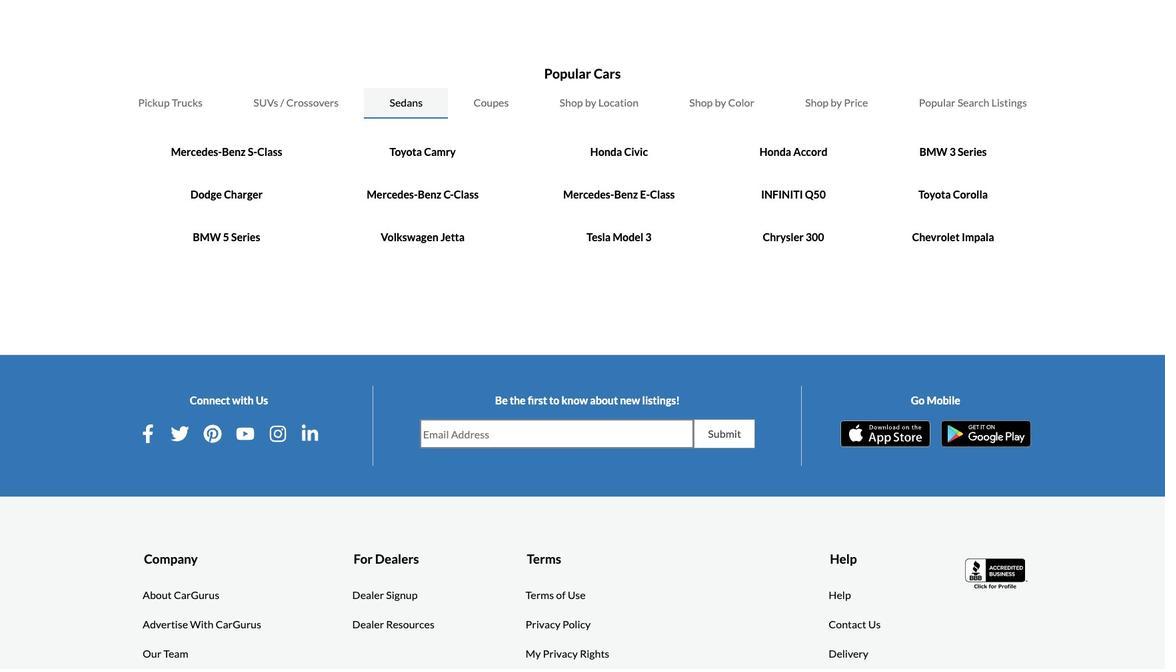 Task type: locate. For each thing, give the bounding box(es) containing it.
0 horizontal spatial class
[[257, 146, 282, 158]]

mercedes- up volkswagen
[[367, 188, 418, 201]]

1 honda from the left
[[591, 146, 623, 158]]

series up corolla
[[958, 146, 987, 158]]

contact us
[[829, 618, 881, 631]]

terms up "terms of use"
[[527, 552, 562, 567]]

dodge charger link
[[191, 188, 263, 201]]

chevrolet
[[913, 231, 960, 244]]

popular
[[545, 66, 591, 82], [920, 96, 956, 109]]

0 horizontal spatial bmw
[[193, 231, 221, 244]]

2 honda from the left
[[760, 146, 792, 158]]

instagram image
[[269, 425, 287, 444]]

1 shop from the left
[[560, 96, 583, 109]]

my
[[526, 648, 541, 660]]

1 horizontal spatial benz
[[418, 188, 442, 201]]

mercedes-
[[171, 146, 222, 158], [367, 188, 418, 201], [564, 188, 615, 201]]

1 horizontal spatial popular
[[920, 96, 956, 109]]

3 up toyota corolla "link"
[[950, 146, 956, 158]]

1 dealer from the top
[[353, 589, 384, 602]]

popular left the cars
[[545, 66, 591, 82]]

terms for terms of use
[[526, 589, 554, 602]]

charger
[[224, 188, 263, 201]]

2 horizontal spatial benz
[[615, 188, 638, 201]]

1 horizontal spatial series
[[958, 146, 987, 158]]

cargurus right with
[[216, 618, 261, 631]]

class
[[257, 146, 282, 158], [454, 188, 479, 201], [650, 188, 675, 201]]

the
[[510, 394, 526, 407]]

help up help link
[[831, 552, 857, 567]]

toyota camry link
[[390, 146, 456, 158]]

0 vertical spatial toyota
[[390, 146, 422, 158]]

0 vertical spatial 3
[[950, 146, 956, 158]]

bmw 5 series
[[193, 231, 260, 244]]

policy
[[563, 618, 591, 631]]

3 by from the left
[[831, 96, 843, 109]]

know
[[562, 394, 588, 407]]

by left the 'color' at top right
[[715, 96, 727, 109]]

2 by from the left
[[715, 96, 727, 109]]

terms of use link
[[526, 588, 586, 604]]

1 horizontal spatial us
[[869, 618, 881, 631]]

terms of use
[[526, 589, 586, 602]]

by left price
[[831, 96, 843, 109]]

shop for shop by location
[[560, 96, 583, 109]]

benz left "c-"
[[418, 188, 442, 201]]

1 vertical spatial terms
[[526, 589, 554, 602]]

privacy
[[526, 618, 561, 631], [543, 648, 578, 660]]

company
[[144, 552, 198, 567]]

shop down popular cars
[[560, 96, 583, 109]]

class for c-
[[454, 188, 479, 201]]

privacy policy link
[[526, 617, 591, 633]]

dealers
[[375, 552, 419, 567]]

1 vertical spatial 3
[[646, 231, 652, 244]]

0 horizontal spatial 3
[[646, 231, 652, 244]]

0 vertical spatial terms
[[527, 552, 562, 567]]

popular search listings
[[920, 96, 1028, 109]]

be
[[495, 394, 508, 407]]

series for bmw 3 series
[[958, 146, 987, 158]]

0 horizontal spatial toyota
[[390, 146, 422, 158]]

with
[[190, 618, 214, 631]]

terms inside terms of use link
[[526, 589, 554, 602]]

1 horizontal spatial mercedes-
[[367, 188, 418, 201]]

search
[[958, 96, 990, 109]]

0 vertical spatial help
[[831, 552, 857, 567]]

bmw left the 5
[[193, 231, 221, 244]]

benz for e-
[[615, 188, 638, 201]]

chevrolet impala
[[913, 231, 995, 244]]

2 dealer from the top
[[353, 618, 384, 631]]

impala
[[962, 231, 995, 244]]

jetta
[[441, 231, 465, 244]]

toyota left camry
[[390, 146, 422, 158]]

volkswagen
[[381, 231, 439, 244]]

mercedes- up dodge
[[171, 146, 222, 158]]

0 horizontal spatial shop
[[560, 96, 583, 109]]

dealer down dealer signup link
[[353, 618, 384, 631]]

terms
[[527, 552, 562, 567], [526, 589, 554, 602]]

1 horizontal spatial class
[[454, 188, 479, 201]]

civic
[[625, 146, 648, 158]]

by
[[585, 96, 597, 109], [715, 96, 727, 109], [831, 96, 843, 109]]

0 horizontal spatial us
[[256, 394, 268, 407]]

2 shop from the left
[[690, 96, 713, 109]]

us right contact
[[869, 618, 881, 631]]

mercedes-benz s-class
[[171, 146, 282, 158]]

tesla
[[587, 231, 611, 244]]

honda for honda accord
[[760, 146, 792, 158]]

3
[[950, 146, 956, 158], [646, 231, 652, 244]]

connect with us
[[190, 394, 268, 407]]

series
[[958, 146, 987, 158], [231, 231, 260, 244]]

2 horizontal spatial by
[[831, 96, 843, 109]]

0 vertical spatial privacy
[[526, 618, 561, 631]]

1 vertical spatial series
[[231, 231, 260, 244]]

us right with
[[256, 394, 268, 407]]

1 horizontal spatial honda
[[760, 146, 792, 158]]

honda left the accord
[[760, 146, 792, 158]]

mercedes- up tesla
[[564, 188, 615, 201]]

class for e-
[[650, 188, 675, 201]]

infiniti q50 link
[[762, 188, 826, 201]]

Email Address email field
[[421, 420, 694, 448]]

toyota left corolla
[[919, 188, 951, 201]]

0 horizontal spatial mercedes-
[[171, 146, 222, 158]]

signup
[[386, 589, 418, 602]]

1 vertical spatial popular
[[920, 96, 956, 109]]

1 by from the left
[[585, 96, 597, 109]]

help up contact
[[829, 589, 852, 602]]

1 vertical spatial dealer
[[353, 618, 384, 631]]

shop by color
[[690, 96, 755, 109]]

shop left price
[[806, 96, 829, 109]]

1 horizontal spatial shop
[[690, 96, 713, 109]]

1 horizontal spatial toyota
[[919, 188, 951, 201]]

1 vertical spatial toyota
[[919, 188, 951, 201]]

submit
[[709, 428, 742, 440]]

trucks
[[172, 96, 203, 109]]

help
[[831, 552, 857, 567], [829, 589, 852, 602]]

advertise
[[143, 618, 188, 631]]

shop left the 'color' at top right
[[690, 96, 713, 109]]

2 horizontal spatial shop
[[806, 96, 829, 109]]

bmw up toyota corolla "link"
[[920, 146, 948, 158]]

honda left the civic
[[591, 146, 623, 158]]

3 right model
[[646, 231, 652, 244]]

series right the 5
[[231, 231, 260, 244]]

honda civic
[[591, 146, 648, 158]]

benz left e- at right
[[615, 188, 638, 201]]

dealer left signup
[[353, 589, 384, 602]]

popular for popular search listings
[[920, 96, 956, 109]]

0 horizontal spatial by
[[585, 96, 597, 109]]

shop
[[560, 96, 583, 109], [690, 96, 713, 109], [806, 96, 829, 109]]

mercedes- for mercedes-benz c-class
[[367, 188, 418, 201]]

benz
[[222, 146, 246, 158], [418, 188, 442, 201], [615, 188, 638, 201]]

/
[[280, 96, 284, 109]]

0 vertical spatial popular
[[545, 66, 591, 82]]

terms left the of
[[526, 589, 554, 602]]

0 vertical spatial dealer
[[353, 589, 384, 602]]

cargurus up with
[[174, 589, 220, 602]]

help link
[[829, 588, 852, 604]]

volkswagen jetta
[[381, 231, 465, 244]]

download on the app store image
[[841, 421, 931, 448]]

pickup trucks
[[138, 96, 203, 109]]

submit button
[[695, 420, 756, 449]]

about cargurus link
[[143, 588, 220, 604]]

1 vertical spatial bmw
[[193, 231, 221, 244]]

terms for terms
[[527, 552, 562, 567]]

0 horizontal spatial popular
[[545, 66, 591, 82]]

1 vertical spatial help
[[829, 589, 852, 602]]

dealer resources
[[353, 618, 435, 631]]

mobile
[[927, 394, 961, 407]]

my privacy rights link
[[526, 646, 610, 662]]

toyota
[[390, 146, 422, 158], [919, 188, 951, 201]]

privacy right my in the left of the page
[[543, 648, 578, 660]]

0 horizontal spatial series
[[231, 231, 260, 244]]

honda
[[591, 146, 623, 158], [760, 146, 792, 158]]

1 horizontal spatial bmw
[[920, 146, 948, 158]]

0 vertical spatial series
[[958, 146, 987, 158]]

color
[[729, 96, 755, 109]]

price
[[845, 96, 869, 109]]

popular cars
[[545, 66, 621, 82]]

3 shop from the left
[[806, 96, 829, 109]]

cars
[[594, 66, 621, 82]]

popular left search
[[920, 96, 956, 109]]

by left location
[[585, 96, 597, 109]]

0 vertical spatial bmw
[[920, 146, 948, 158]]

2 horizontal spatial class
[[650, 188, 675, 201]]

s-
[[248, 146, 257, 158]]

0 horizontal spatial benz
[[222, 146, 246, 158]]

bmw for bmw 3 series
[[920, 146, 948, 158]]

benz left s-
[[222, 146, 246, 158]]

model
[[613, 231, 644, 244]]

listings
[[992, 96, 1028, 109]]

privacy up my in the left of the page
[[526, 618, 561, 631]]

300
[[806, 231, 825, 244]]

2 horizontal spatial mercedes-
[[564, 188, 615, 201]]

1 horizontal spatial by
[[715, 96, 727, 109]]

0 horizontal spatial honda
[[591, 146, 623, 158]]



Task type: vqa. For each thing, say whether or not it's contained in the screenshot.
leftmost Mercedes-
yes



Task type: describe. For each thing, give the bounding box(es) containing it.
suvs / crossovers
[[254, 96, 339, 109]]

benz for s-
[[222, 146, 246, 158]]

toyota corolla
[[919, 188, 989, 201]]

series for bmw 5 series
[[231, 231, 260, 244]]

bmw 5 series link
[[193, 231, 260, 244]]

sedans
[[390, 96, 423, 109]]

mercedes- for mercedes-benz e-class
[[564, 188, 615, 201]]

bmw for bmw 5 series
[[193, 231, 221, 244]]

use
[[568, 589, 586, 602]]

0 vertical spatial us
[[256, 394, 268, 407]]

shop by price
[[806, 96, 869, 109]]

linkedin image
[[301, 425, 320, 444]]

1 vertical spatial privacy
[[543, 648, 578, 660]]

rights
[[580, 648, 610, 660]]

volkswagen jetta link
[[381, 231, 465, 244]]

shop by location
[[560, 96, 639, 109]]

for
[[354, 552, 373, 567]]

mercedes-benz s-class link
[[171, 146, 282, 158]]

facebook image
[[138, 425, 157, 444]]

0 vertical spatial cargurus
[[174, 589, 220, 602]]

youtube image
[[236, 425, 255, 444]]

our team
[[143, 648, 188, 660]]

1 horizontal spatial 3
[[950, 146, 956, 158]]

shop for shop by price
[[806, 96, 829, 109]]

go
[[912, 394, 925, 407]]

c-
[[444, 188, 454, 201]]

to
[[550, 394, 560, 407]]

benz for c-
[[418, 188, 442, 201]]

crossovers
[[286, 96, 339, 109]]

class for s-
[[257, 146, 282, 158]]

our team link
[[143, 646, 188, 662]]

by for location
[[585, 96, 597, 109]]

of
[[556, 589, 566, 602]]

connect
[[190, 394, 230, 407]]

mercedes-benz e-class
[[564, 188, 675, 201]]

our
[[143, 648, 161, 660]]

bmw 3 series link
[[920, 146, 987, 158]]

by for price
[[831, 96, 843, 109]]

q50
[[806, 188, 826, 201]]

chrysler 300
[[763, 231, 825, 244]]

for dealers
[[354, 552, 419, 567]]

honda accord link
[[760, 146, 828, 158]]

delivery link
[[829, 646, 869, 662]]

pickup
[[138, 96, 170, 109]]

tesla model 3 link
[[587, 231, 652, 244]]

1 vertical spatial cargurus
[[216, 618, 261, 631]]

pinterest image
[[204, 425, 222, 444]]

honda accord
[[760, 146, 828, 158]]

listings!
[[643, 394, 680, 407]]

camry
[[424, 146, 456, 158]]

mercedes-benz e-class link
[[564, 188, 675, 201]]

honda civic link
[[591, 146, 648, 158]]

e-
[[640, 188, 650, 201]]

with
[[232, 394, 254, 407]]

chrysler 300 link
[[763, 231, 825, 244]]

location
[[599, 96, 639, 109]]

chrysler
[[763, 231, 804, 244]]

toyota for toyota corolla
[[919, 188, 951, 201]]

advertise with cargurus
[[143, 618, 261, 631]]

contact us link
[[829, 617, 881, 633]]

toyota for toyota camry
[[390, 146, 422, 158]]

advertise with cargurus link
[[143, 617, 261, 633]]

infiniti
[[762, 188, 804, 201]]

accord
[[794, 146, 828, 158]]

privacy policy
[[526, 618, 591, 631]]

twitter image
[[171, 425, 190, 444]]

popular for popular cars
[[545, 66, 591, 82]]

bmw 3 series
[[920, 146, 987, 158]]

chevrolet impala link
[[913, 231, 995, 244]]

mercedes- for mercedes-benz s-class
[[171, 146, 222, 158]]

contact
[[829, 618, 867, 631]]

delivery
[[829, 648, 869, 660]]

shop for shop by color
[[690, 96, 713, 109]]

resources
[[386, 618, 435, 631]]

new
[[620, 394, 641, 407]]

coupes
[[474, 96, 509, 109]]

toyota corolla link
[[919, 188, 989, 201]]

get it on google play image
[[942, 421, 1032, 448]]

tesla model 3
[[587, 231, 652, 244]]

honda for honda civic
[[591, 146, 623, 158]]

1 vertical spatial us
[[869, 618, 881, 631]]

dodge charger
[[191, 188, 263, 201]]

go mobile
[[912, 394, 961, 407]]

my privacy rights
[[526, 648, 610, 660]]

by for color
[[715, 96, 727, 109]]

be the first to know about new listings!
[[495, 394, 680, 407]]

about cargurus
[[143, 589, 220, 602]]

team
[[164, 648, 188, 660]]

5
[[223, 231, 229, 244]]

about
[[590, 394, 618, 407]]

click for the bbb business review of this auto listing service in cambridge ma image
[[966, 558, 1030, 591]]

corolla
[[954, 188, 989, 201]]

mercedes-benz c-class
[[367, 188, 479, 201]]

dealer for dealer signup
[[353, 589, 384, 602]]

dealer for dealer resources
[[353, 618, 384, 631]]

suvs
[[254, 96, 278, 109]]

first
[[528, 394, 548, 407]]

dealer signup
[[353, 589, 418, 602]]



